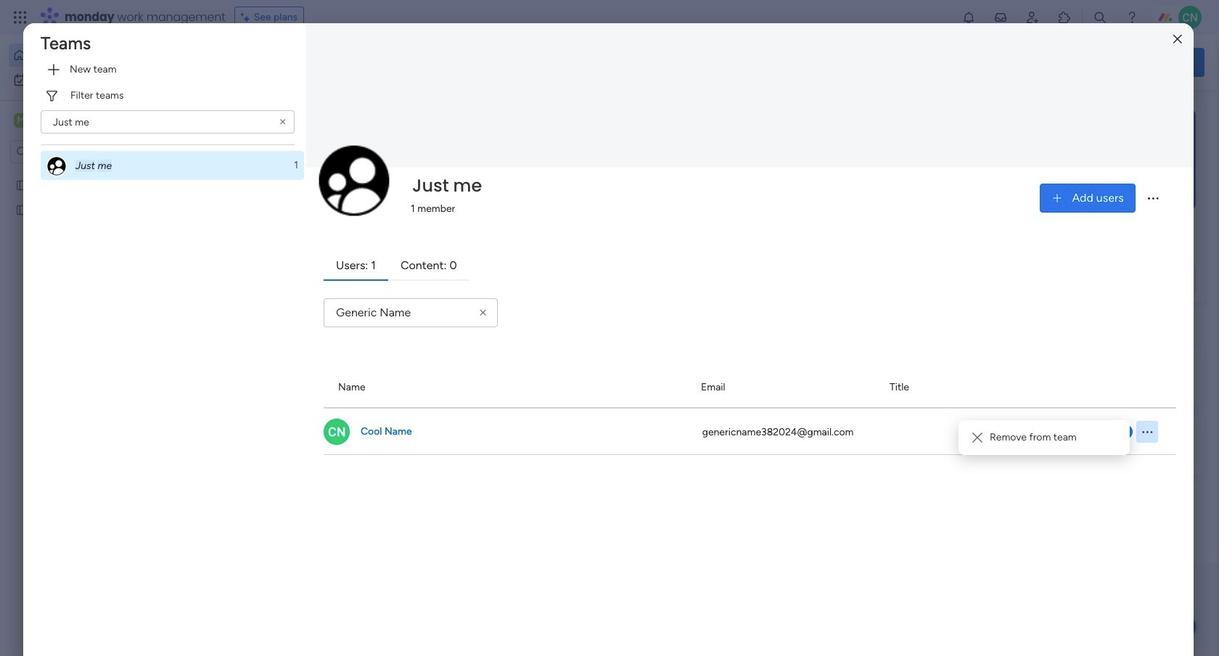 Task type: vqa. For each thing, say whether or not it's contained in the screenshot.
the right clear search icon
yes



Task type: describe. For each thing, give the bounding box(es) containing it.
component image
[[482, 288, 495, 301]]

1 vertical spatial cool name image
[[324, 419, 350, 445]]

templates image image
[[1000, 110, 1192, 210]]

workspace image
[[14, 113, 28, 128]]

monday marketplace image
[[1058, 10, 1072, 25]]

close image
[[1174, 34, 1182, 45]]

help center element
[[987, 416, 1205, 474]]

getting started element
[[987, 347, 1205, 405]]

Search by name or email search field
[[324, 298, 498, 327]]

public board image
[[15, 178, 29, 192]]

clear search image
[[277, 116, 289, 128]]

notifications image
[[962, 10, 976, 25]]

0 vertical spatial menu image
[[1146, 191, 1161, 205]]

2 row from the top
[[324, 409, 1177, 455]]

help image
[[1125, 10, 1140, 25]]

update feed image
[[994, 10, 1008, 25]]

0 vertical spatial cool name image
[[1179, 6, 1202, 29]]

add to favorites image
[[433, 265, 447, 280]]

quick search results list box
[[224, 136, 952, 328]]



Task type: locate. For each thing, give the bounding box(es) containing it.
None search field
[[41, 110, 295, 134], [324, 298, 498, 327], [41, 110, 295, 134], [324, 298, 498, 327]]

menu image inside row
[[1141, 425, 1154, 439]]

1 horizontal spatial cool name image
[[1179, 6, 1202, 29]]

Search in workspace field
[[30, 143, 121, 160]]

menu image
[[1146, 191, 1161, 205], [1141, 425, 1154, 439]]

cool name image
[[1179, 6, 1202, 29], [324, 419, 350, 445]]

1 row from the top
[[324, 368, 1177, 409]]

remove from team image
[[971, 431, 984, 444]]

see plans image
[[241, 9, 254, 25]]

grid
[[324, 368, 1177, 656]]

clear search image
[[477, 306, 490, 319]]

search everything image
[[1093, 10, 1108, 25]]

tab list
[[324, 252, 1176, 281]]

menu item
[[965, 426, 1124, 449]]

2 tab from the left
[[388, 252, 469, 281]]

Search teams search field
[[41, 110, 295, 134]]

1 vertical spatial menu image
[[1141, 425, 1154, 439]]

None field
[[409, 171, 486, 201]]

select product image
[[13, 10, 28, 25]]

option
[[9, 44, 176, 67], [9, 68, 176, 91], [41, 151, 304, 180], [0, 172, 185, 175]]

0 horizontal spatial cool name image
[[324, 419, 350, 445]]

team avatar image
[[318, 144, 391, 217]]

1 tab from the left
[[324, 252, 388, 281]]

invite members image
[[1026, 10, 1040, 25]]

tab
[[324, 252, 388, 281], [388, 252, 469, 281]]

row
[[324, 368, 1177, 409], [324, 409, 1177, 455]]

workspace selection element
[[14, 112, 121, 131]]

list box
[[0, 169, 185, 418]]

close recently visited image
[[224, 118, 242, 136]]

public board image
[[15, 203, 29, 216]]



